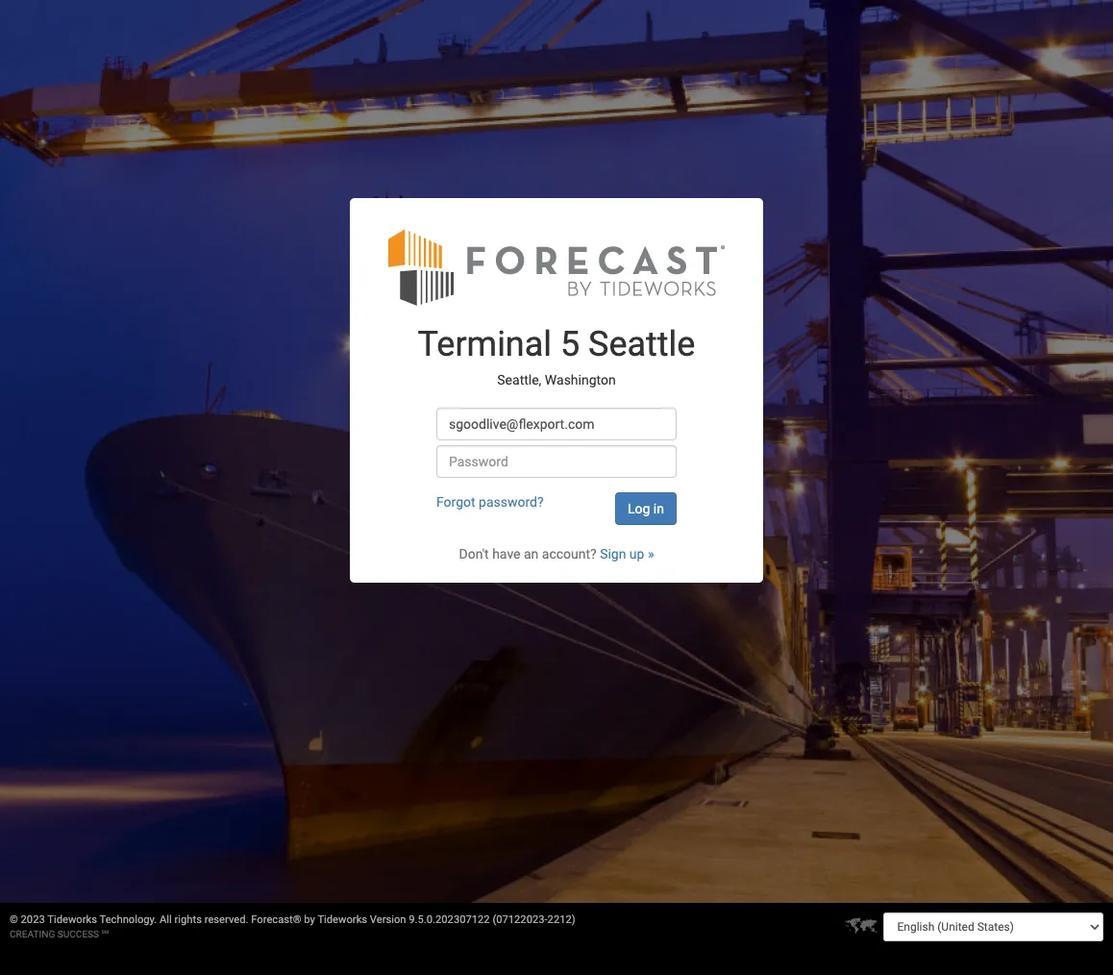 Task type: vqa. For each thing, say whether or not it's contained in the screenshot.
RESERVED.
yes



Task type: locate. For each thing, give the bounding box(es) containing it.
0 horizontal spatial tideworks
[[47, 914, 97, 926]]

5
[[561, 324, 580, 364]]

© 2023 tideworks technology. all rights reserved. forecast® by tideworks version 9.5.0.202307122 (07122023-2212) creating success ℠
[[10, 914, 576, 940]]

account?
[[542, 546, 597, 561]]

forgot password? log in
[[437, 494, 665, 516]]

(07122023-
[[493, 914, 548, 926]]

forgot
[[437, 494, 476, 509]]

don't have an account? sign up »
[[459, 546, 655, 561]]

tideworks
[[47, 914, 97, 926], [318, 914, 368, 926]]

all
[[160, 914, 172, 926]]

1 tideworks from the left
[[47, 914, 97, 926]]

reserved.
[[205, 914, 249, 926]]

log
[[628, 501, 651, 516]]

rights
[[175, 914, 202, 926]]

2 tideworks from the left
[[318, 914, 368, 926]]

up
[[630, 546, 645, 561]]

don't
[[459, 546, 489, 561]]

℠
[[102, 929, 109, 940]]

forecast® by tideworks image
[[389, 227, 725, 306]]

technology.
[[100, 914, 157, 926]]

Email or username text field
[[437, 407, 677, 440]]

terminal
[[418, 324, 552, 364]]

forecast®
[[251, 914, 302, 926]]

Password password field
[[437, 445, 677, 478]]

password?
[[479, 494, 544, 509]]

seattle
[[589, 324, 696, 364]]

9.5.0.202307122
[[409, 914, 490, 926]]

tideworks up the success
[[47, 914, 97, 926]]

»
[[648, 546, 655, 561]]

have
[[493, 546, 521, 561]]

tideworks right the by
[[318, 914, 368, 926]]

sign up » link
[[600, 546, 655, 561]]

1 horizontal spatial tideworks
[[318, 914, 368, 926]]

by
[[304, 914, 315, 926]]



Task type: describe. For each thing, give the bounding box(es) containing it.
an
[[524, 546, 539, 561]]

version
[[370, 914, 406, 926]]

seattle,
[[498, 372, 542, 388]]

log in button
[[616, 492, 677, 525]]

terminal 5 seattle seattle, washington
[[418, 324, 696, 388]]

in
[[654, 501, 665, 516]]

forgot password? link
[[437, 494, 544, 509]]

creating
[[10, 929, 55, 940]]

washington
[[545, 372, 616, 388]]

2212)
[[548, 914, 576, 926]]

©
[[10, 914, 18, 926]]

sign
[[600, 546, 627, 561]]

success
[[57, 929, 99, 940]]

2023
[[21, 914, 45, 926]]



